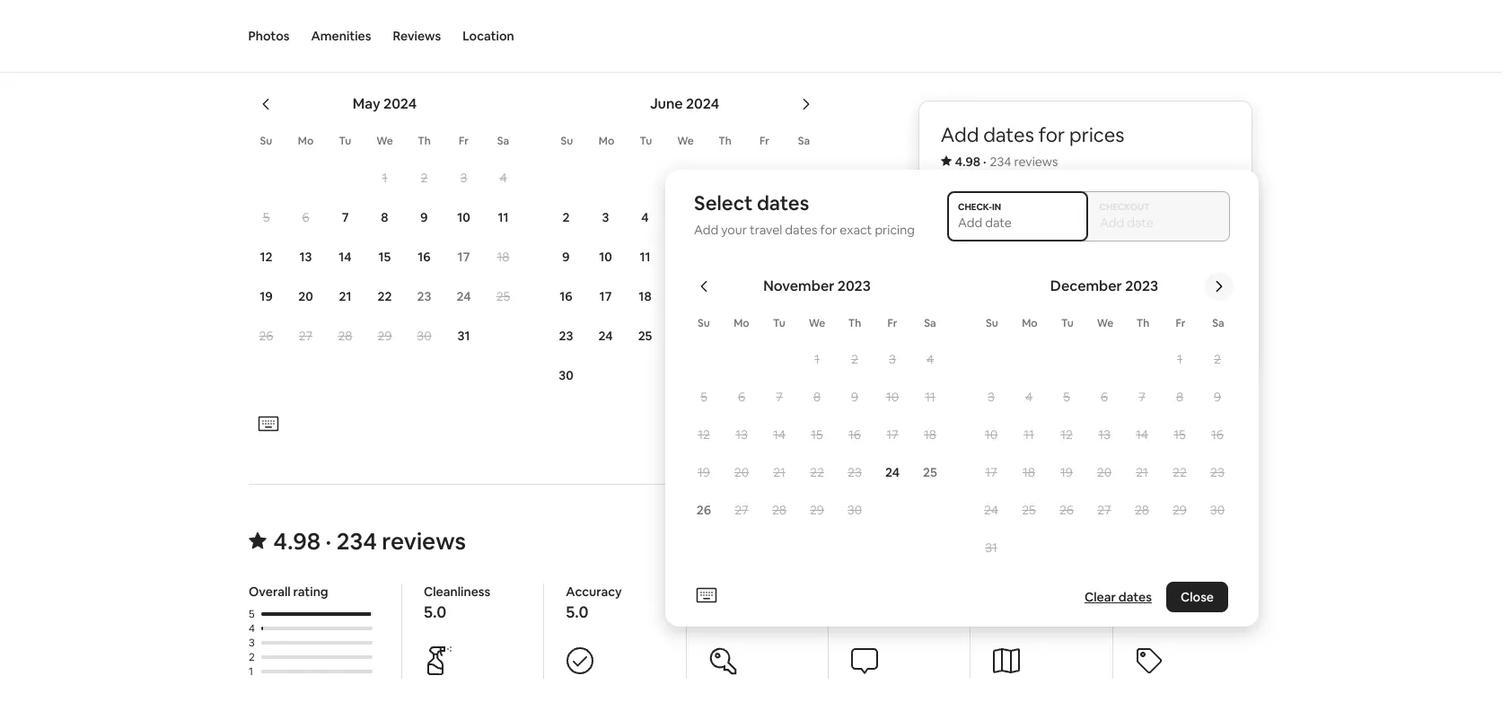 Task type: describe. For each thing, give the bounding box(es) containing it.
2 for november 2023
[[852, 351, 859, 367]]

close
[[1181, 589, 1215, 605]]

reviews
[[393, 28, 441, 44]]

report this listing button
[[1020, 393, 1152, 410]]

overall
[[248, 584, 290, 600]]

2 horizontal spatial 5 button
[[1048, 379, 1086, 415]]

1 vertical spatial reviews
[[382, 526, 466, 557]]

december 2023
[[1051, 277, 1159, 295]]

14 for november 2023
[[774, 427, 786, 443]]

26 button for may 2024
[[247, 317, 286, 355]]

2 horizontal spatial 19 button
[[1048, 454, 1086, 490]]

5.0 for accuracy 5.0
[[566, 602, 588, 623]]

1 for november
[[815, 351, 820, 367]]

2 horizontal spatial 19
[[1061, 464, 1074, 480]]

check-
[[708, 584, 750, 600]]

clear dates for clear dates button to the bottom
[[1085, 589, 1153, 605]]

28 for november 2023
[[773, 502, 787, 518]]

5.0 for cleanliness 5.0
[[423, 602, 446, 623]]

we down the december 2023
[[1098, 316, 1114, 330]]

2 horizontal spatial 13 button
[[1086, 417, 1124, 453]]

photos button
[[248, 0, 290, 72]]

check-in 5.0
[[708, 584, 761, 623]]

location button
[[463, 0, 514, 72]]

13 button for november 2023
[[723, 417, 761, 453]]

november
[[764, 277, 835, 295]]

13 button for may 2024
[[286, 238, 326, 276]]

value
[[1134, 584, 1167, 600]]

november 2023
[[764, 277, 871, 295]]

in inside check-in 5.0
[[750, 584, 761, 600]]

4.8
[[1134, 602, 1158, 623]]

travel
[[750, 222, 783, 238]]

0 vertical spatial 4.98 · 234 reviews
[[956, 154, 1059, 170]]

1 horizontal spatial for
[[1039, 122, 1066, 147]]

2 button for december 2023
[[1199, 341, 1237, 377]]

0 vertical spatial 4.98
[[956, 154, 981, 170]]

cleanliness 5.0
[[423, 584, 490, 623]]

1 for december
[[1178, 351, 1183, 367]]

1 for may
[[382, 170, 387, 186]]

0 horizontal spatial 234
[[337, 526, 377, 557]]

5.0 inside check-in 5.0
[[708, 602, 730, 623]]

add inside select dates add your travel dates for exact pricing
[[695, 222, 719, 238]]

26 for may
[[259, 328, 273, 344]]

19 button for november 2023
[[686, 454, 723, 490]]

clear dates for top clear dates button
[[748, 418, 815, 434]]

15 button for may
[[365, 238, 405, 276]]

1 horizontal spatial date
[[979, 215, 1006, 231]]

this
[[1092, 393, 1114, 410]]

2 horizontal spatial 26 button
[[1048, 492, 1086, 528]]

2 horizontal spatial 20
[[1098, 464, 1112, 480]]

check availability
[[1027, 318, 1145, 337]]

12 for november 2023
[[698, 427, 711, 443]]

2 horizontal spatial 27 button
[[1086, 492, 1124, 528]]

we down may 2024
[[376, 134, 393, 148]]

2 for december 2023
[[1215, 351, 1222, 367]]

13 for november
[[736, 427, 748, 443]]

2 horizontal spatial 29 button
[[1162, 492, 1199, 528]]

2 horizontal spatial 26
[[1060, 502, 1075, 518]]

1 vertical spatial clear dates button
[[1078, 582, 1160, 612]]

clear for top clear dates button
[[748, 418, 779, 434]]

select for select dates add your travel dates for exact pricing
[[695, 190, 753, 216]]

2 horizontal spatial 14
[[1137, 427, 1149, 443]]

value 4.8
[[1134, 584, 1167, 623]]

june
[[650, 94, 683, 113]]

20 button for may
[[286, 278, 326, 315]]

29 button for november
[[799, 492, 837, 528]]

availability
[[1074, 318, 1145, 337]]

2 horizontal spatial 28
[[1136, 502, 1150, 518]]

2 horizontal spatial date
[[1124, 215, 1151, 231]]

27 button for november 2023
[[723, 492, 761, 528]]

2 horizontal spatial 15
[[1174, 427, 1187, 443]]

Add date text field
[[959, 215, 1079, 231]]

december
[[1051, 277, 1123, 295]]

check availability button
[[941, 306, 1231, 349]]

cleanliness
[[423, 584, 490, 600]]

rating
[[293, 584, 328, 600]]

for inside select dates add your travel dates for exact pricing
[[821, 222, 838, 238]]

2 horizontal spatial 12
[[1061, 427, 1073, 443]]

2 horizontal spatial 29
[[1173, 502, 1188, 518]]

we down the june 2024
[[677, 134, 694, 148]]

reviews button
[[393, 0, 441, 72]]

report
[[1049, 393, 1090, 410]]

2 horizontal spatial 27
[[1098, 502, 1112, 518]]

0 horizontal spatial ·
[[326, 526, 332, 557]]

1 button for november
[[799, 341, 837, 377]]

15 for november
[[812, 427, 824, 443]]

29 for may
[[378, 328, 392, 344]]

accuracy 5.0
[[566, 584, 622, 623]]

location
[[463, 28, 514, 44]]

5 button for may 2024
[[247, 199, 286, 236]]

check-
[[311, 23, 374, 48]]

1 button for may
[[365, 159, 405, 197]]

photos
[[248, 28, 290, 44]]

14 button for november
[[761, 417, 799, 453]]

31 for the top the 31 'button'
[[458, 328, 470, 344]]

2 horizontal spatial 20 button
[[1086, 454, 1124, 490]]

prices
[[1070, 122, 1125, 147]]

31 for the 31 'button' to the right
[[986, 540, 998, 556]]



Task type: vqa. For each thing, say whether or not it's contained in the screenshot.
why
no



Task type: locate. For each thing, give the bounding box(es) containing it.
2
[[421, 170, 428, 186], [563, 209, 570, 226], [852, 351, 859, 367], [1215, 351, 1222, 367], [248, 650, 254, 665]]

3 5.0 from the left
[[708, 602, 730, 623]]

26 for november
[[697, 502, 712, 518]]

0 horizontal spatial 29
[[378, 328, 392, 344]]

reviews up the cleanliness
[[382, 526, 466, 557]]

select check-in date
[[248, 23, 438, 48]]

in
[[374, 23, 391, 48], [750, 584, 761, 600]]

Add date text field
[[1100, 215, 1220, 231]]

2 horizontal spatial 15 button
[[1162, 417, 1199, 453]]

june 2024
[[650, 94, 719, 113]]

may 2024
[[353, 94, 417, 113]]

21 button
[[326, 278, 365, 315], [744, 278, 784, 315], [761, 454, 799, 490], [1124, 454, 1162, 490]]

1 vertical spatial 31
[[986, 540, 998, 556]]

234
[[991, 154, 1012, 170], [337, 526, 377, 557]]

7
[[342, 209, 349, 226], [760, 209, 767, 226], [777, 389, 783, 405], [1139, 389, 1146, 405]]

0 horizontal spatial select
[[248, 23, 307, 48]]

15 for may
[[379, 249, 391, 265]]

2024
[[384, 94, 417, 113], [686, 94, 719, 113]]

6
[[302, 209, 309, 226], [721, 209, 728, 226], [739, 389, 746, 405], [1101, 389, 1109, 405]]

5 button
[[247, 199, 286, 236], [686, 379, 723, 415], [1048, 379, 1086, 415]]

0 vertical spatial clear dates
[[748, 418, 815, 434]]

11 button
[[484, 199, 523, 236], [626, 238, 665, 276], [912, 379, 950, 415], [1011, 417, 1048, 453]]

1 horizontal spatial clear dates button
[[1078, 582, 1160, 612]]

5.0 inside cleanliness 5.0
[[423, 602, 446, 623]]

0 horizontal spatial 14
[[339, 249, 352, 265]]

28 for may 2024
[[338, 328, 353, 344]]

28 button for may 2024
[[326, 317, 365, 355]]

0 horizontal spatial 29 button
[[365, 317, 405, 355]]

· down 'add dates for prices'
[[984, 154, 987, 170]]

select dates add your travel dates for exact pricing
[[695, 190, 915, 238]]

1 vertical spatial 4.98 · 234 reviews
[[273, 526, 466, 557]]

2 5.0 from the left
[[566, 602, 588, 623]]

16 button
[[405, 238, 444, 276], [546, 278, 586, 315], [837, 417, 874, 453], [1199, 417, 1237, 453]]

1 horizontal spatial 234
[[991, 154, 1012, 170]]

0 vertical spatial clear
[[748, 418, 779, 434]]

0 vertical spatial select
[[248, 23, 307, 48]]

0 horizontal spatial reviews
[[382, 526, 466, 557]]

1 horizontal spatial 26 button
[[686, 492, 723, 528]]

23
[[417, 288, 431, 305], [559, 328, 573, 344], [848, 464, 862, 480], [1211, 464, 1225, 480]]

27 for may 2024
[[299, 328, 313, 344]]

fr
[[459, 134, 469, 148], [760, 134, 770, 148], [888, 316, 898, 330], [1176, 316, 1186, 330]]

amenities button
[[311, 0, 371, 72]]

1 vertical spatial 234
[[337, 526, 377, 557]]

· up rating
[[326, 526, 332, 557]]

12 button for november 2023
[[686, 417, 723, 453]]

2 button
[[405, 159, 444, 197], [546, 199, 586, 236], [837, 341, 874, 377], [1199, 341, 1237, 377]]

reviews
[[1015, 154, 1059, 170], [382, 526, 466, 557]]

0 horizontal spatial 12 button
[[247, 238, 286, 276]]

27 button
[[286, 317, 326, 355], [723, 492, 761, 528], [1086, 492, 1124, 528]]

9 button
[[405, 199, 444, 236], [546, 238, 586, 276], [837, 379, 874, 415], [1199, 379, 1237, 415]]

5.0 down check-
[[708, 602, 730, 623]]

15 button for november
[[799, 417, 837, 453]]

1 vertical spatial for
[[821, 222, 838, 238]]

0 horizontal spatial 28 button
[[326, 317, 365, 355]]

may
[[353, 94, 380, 113]]

3
[[460, 170, 467, 186], [602, 209, 609, 226], [890, 351, 897, 367], [988, 389, 995, 405], [248, 636, 254, 650]]

1 horizontal spatial 31 button
[[973, 530, 1011, 566]]

27 button for may 2024
[[286, 317, 326, 355]]

8
[[381, 209, 389, 226], [800, 209, 807, 226], [814, 389, 821, 405], [1177, 389, 1184, 405]]

your
[[722, 222, 748, 238]]

add date up the december 2023
[[1097, 215, 1151, 231]]

0 horizontal spatial 2023
[[838, 277, 871, 295]]

0 vertical spatial 31 button
[[444, 317, 484, 355]]

calendar application containing november 2023
[[666, 258, 1502, 582]]

1 horizontal spatial 28 button
[[761, 492, 799, 528]]

1 horizontal spatial reviews
[[1015, 154, 1059, 170]]

4 button
[[484, 159, 523, 197], [626, 199, 665, 236], [912, 341, 950, 377], [1011, 379, 1048, 415]]

5.0
[[423, 602, 446, 623], [566, 602, 588, 623], [708, 602, 730, 623]]

check
[[1027, 318, 1071, 337]]

4.98 · 234 reviews down 'add dates for prices'
[[956, 154, 1059, 170]]

su
[[260, 134, 272, 148], [561, 134, 573, 148], [698, 316, 711, 330], [987, 316, 999, 330]]

26
[[259, 328, 273, 344], [697, 502, 712, 518], [1060, 502, 1075, 518]]

1 5.0 from the left
[[423, 602, 446, 623]]

report this listing
[[1049, 393, 1152, 410]]

0 vertical spatial reviews
[[1015, 154, 1059, 170]]

21
[[339, 288, 352, 305], [758, 288, 770, 305], [774, 464, 786, 480], [1137, 464, 1149, 480]]

5 button for november 2023
[[686, 379, 723, 415]]

16
[[418, 249, 431, 265], [560, 288, 573, 305], [849, 427, 862, 443], [1212, 427, 1224, 443]]

12 for may 2024
[[260, 249, 273, 265]]

2023 right "november"
[[838, 277, 871, 295]]

1 vertical spatial clear
[[1085, 589, 1117, 605]]

select inside select dates add your travel dates for exact pricing
[[695, 190, 753, 216]]

15 button
[[365, 238, 405, 276], [799, 417, 837, 453], [1162, 417, 1199, 453]]

listing
[[1117, 393, 1152, 410]]

23 button
[[405, 278, 444, 315], [546, 317, 586, 355], [837, 454, 874, 490], [1199, 454, 1237, 490]]

0 horizontal spatial clear dates
[[748, 418, 815, 434]]

1 horizontal spatial 19 button
[[686, 454, 723, 490]]

pricing
[[876, 222, 915, 238]]

·
[[984, 154, 987, 170], [326, 526, 332, 557]]

amenities
[[311, 28, 371, 44]]

1 vertical spatial select
[[695, 190, 753, 216]]

2 2023 from the left
[[1126, 277, 1159, 295]]

0 horizontal spatial 14 button
[[326, 238, 365, 276]]

1 horizontal spatial 19
[[698, 464, 711, 480]]

1 horizontal spatial 15 button
[[799, 417, 837, 453]]

13 for may
[[300, 249, 312, 265]]

2023
[[838, 277, 871, 295], [1126, 277, 1159, 295]]

clear dates
[[748, 418, 815, 434], [1085, 589, 1153, 605]]

1 horizontal spatial 5 button
[[686, 379, 723, 415]]

date
[[395, 23, 438, 48], [979, 215, 1006, 231], [1124, 215, 1151, 231]]

close button
[[1167, 582, 1229, 612]]

1 horizontal spatial 29 button
[[799, 492, 837, 528]]

20
[[298, 288, 313, 305], [735, 464, 750, 480], [1098, 464, 1112, 480]]

4.98 · 234 reviews up rating
[[273, 526, 466, 557]]

14
[[339, 249, 352, 265], [774, 427, 786, 443], [1137, 427, 1149, 443]]

5
[[263, 209, 270, 226], [701, 389, 708, 405], [1064, 389, 1071, 405], [248, 607, 254, 622]]

29 for november
[[810, 502, 825, 518]]

2 button for november 2023
[[837, 341, 874, 377]]

0 horizontal spatial 4.98
[[273, 526, 321, 557]]

1 button
[[365, 159, 405, 197], [784, 159, 823, 197], [799, 341, 837, 377], [1162, 341, 1199, 377]]

12 button
[[247, 238, 286, 276], [686, 417, 723, 453], [1048, 417, 1086, 453]]

select up your
[[695, 190, 753, 216]]

30 button
[[405, 317, 444, 355], [546, 357, 586, 394], [837, 492, 874, 528], [1199, 492, 1237, 528]]

1 vertical spatial 31 button
[[973, 530, 1011, 566]]

accuracy
[[566, 584, 622, 600]]

3 button
[[444, 159, 484, 197], [586, 199, 626, 236], [874, 341, 912, 377], [973, 379, 1011, 415]]

4.98
[[956, 154, 981, 170], [273, 526, 321, 557]]

27 for november 2023
[[735, 502, 749, 518]]

0 horizontal spatial 5 button
[[247, 199, 286, 236]]

0 horizontal spatial 13
[[300, 249, 312, 265]]

0 horizontal spatial 5.0
[[423, 602, 446, 623]]

1 horizontal spatial 4.98
[[956, 154, 981, 170]]

11
[[498, 209, 509, 226], [640, 249, 651, 265], [926, 389, 936, 405], [1024, 427, 1035, 443]]

10
[[457, 209, 470, 226], [599, 249, 612, 265], [887, 389, 900, 405], [985, 427, 998, 443]]

calendar application containing may 2024
[[227, 76, 1438, 411]]

2 add date from the left
[[1097, 215, 1151, 231]]

2 horizontal spatial 5.0
[[708, 602, 730, 623]]

20 for november 2023
[[735, 464, 750, 480]]

1 horizontal spatial 12
[[698, 427, 711, 443]]

8 button
[[365, 199, 405, 236], [784, 199, 823, 236], [799, 379, 837, 415], [1162, 379, 1199, 415]]

29 button for may
[[365, 317, 405, 355]]

0 horizontal spatial for
[[821, 222, 838, 238]]

24
[[457, 288, 471, 305], [599, 328, 613, 344], [886, 464, 900, 480], [985, 502, 999, 518]]

2 horizontal spatial 12 button
[[1048, 417, 1086, 453]]

1 horizontal spatial in
[[750, 584, 761, 600]]

we down the november 2023 on the right
[[809, 316, 826, 330]]

0 vertical spatial in
[[374, 23, 391, 48]]

0 horizontal spatial 12
[[260, 249, 273, 265]]

14 for may 2024
[[339, 249, 352, 265]]

0 horizontal spatial 27 button
[[286, 317, 326, 355]]

19 button
[[247, 278, 286, 315], [686, 454, 723, 490], [1048, 454, 1086, 490]]

0 horizontal spatial 27
[[299, 328, 313, 344]]

2023 for december 2023
[[1126, 277, 1159, 295]]

5.0 inside accuracy 5.0
[[566, 602, 588, 623]]

22
[[378, 288, 392, 305], [796, 288, 810, 305], [811, 464, 825, 480], [1173, 464, 1188, 480]]

1
[[382, 170, 387, 186], [801, 170, 806, 186], [815, 351, 820, 367], [1178, 351, 1183, 367], [248, 665, 253, 679]]

2024 right may
[[384, 94, 417, 113]]

1 vertical spatial 4.98
[[273, 526, 321, 557]]

1 horizontal spatial 4.98 · 234 reviews
[[956, 154, 1059, 170]]

0 vertical spatial 234
[[991, 154, 1012, 170]]

exact
[[840, 222, 873, 238]]

24 button
[[444, 278, 484, 315], [586, 317, 626, 355], [874, 454, 912, 490], [973, 492, 1011, 528]]

1 button for december
[[1162, 341, 1199, 377]]

0 vertical spatial clear dates button
[[740, 411, 822, 441]]

1 2024 from the left
[[384, 94, 417, 113]]

select for select check-in date
[[248, 23, 307, 48]]

1 add date from the left
[[952, 215, 1006, 231]]

22 button
[[365, 278, 405, 315], [784, 278, 823, 315], [799, 454, 837, 490], [1162, 454, 1199, 490]]

19
[[260, 288, 273, 305], [698, 464, 711, 480], [1061, 464, 1074, 480]]

0 horizontal spatial date
[[395, 23, 438, 48]]

1 2023 from the left
[[838, 277, 871, 295]]

calendar application
[[227, 76, 1438, 411], [666, 258, 1502, 582]]

add date
[[952, 215, 1006, 231], [1097, 215, 1151, 231]]

for left prices
[[1039, 122, 1066, 147]]

12 button for may 2024
[[247, 238, 286, 276]]

for left the "exact"
[[821, 222, 838, 238]]

overall rating
[[248, 584, 328, 600]]

19 button for may 2024
[[247, 278, 286, 315]]

0 horizontal spatial 4.98 · 234 reviews
[[273, 526, 466, 557]]

1 horizontal spatial 20 button
[[723, 454, 761, 490]]

1 horizontal spatial clear
[[1085, 589, 1117, 605]]

1 horizontal spatial add date
[[1097, 215, 1151, 231]]

15
[[379, 249, 391, 265], [812, 427, 824, 443], [1174, 427, 1187, 443]]

10 button
[[444, 199, 484, 236], [586, 238, 626, 276], [874, 379, 912, 415], [973, 417, 1011, 453]]

19 for may 2024
[[260, 288, 273, 305]]

0 horizontal spatial clear
[[748, 418, 779, 434]]

20 button for november
[[723, 454, 761, 490]]

clear for clear dates button to the bottom
[[1085, 589, 1117, 605]]

0 horizontal spatial 13 button
[[286, 238, 326, 276]]

1 horizontal spatial 26
[[697, 502, 712, 518]]

5.0 down accuracy
[[566, 602, 588, 623]]

1 horizontal spatial 31
[[986, 540, 998, 556]]

2 2024 from the left
[[686, 94, 719, 113]]

0 horizontal spatial 26
[[259, 328, 273, 344]]

2023 up availability
[[1126, 277, 1159, 295]]

2023 for november 2023
[[838, 277, 871, 295]]

28 button
[[326, 317, 365, 355], [761, 492, 799, 528], [1124, 492, 1162, 528]]

19 for november 2023
[[698, 464, 711, 480]]

17 button
[[444, 238, 484, 276], [586, 278, 626, 315], [874, 417, 912, 453], [973, 454, 1011, 490]]

1 horizontal spatial 20
[[735, 464, 750, 480]]

add dates for prices
[[941, 122, 1125, 147]]

27
[[299, 328, 313, 344], [735, 502, 749, 518], [1098, 502, 1112, 518]]

0 horizontal spatial 19 button
[[247, 278, 286, 315]]

sa
[[497, 134, 509, 148], [798, 134, 810, 148], [925, 316, 937, 330], [1213, 316, 1225, 330]]

0 horizontal spatial 2024
[[384, 94, 417, 113]]

0 horizontal spatial 15 button
[[365, 238, 405, 276]]

1 vertical spatial clear dates
[[1085, 589, 1153, 605]]

29 button
[[365, 317, 405, 355], [799, 492, 837, 528], [1162, 492, 1199, 528]]

2024 for may 2024
[[384, 94, 417, 113]]

1 horizontal spatial 28
[[773, 502, 787, 518]]

clear dates button
[[740, 411, 822, 441], [1078, 582, 1160, 612]]

13
[[300, 249, 312, 265], [736, 427, 748, 443], [1099, 427, 1111, 443]]

26 button
[[247, 317, 286, 355], [686, 492, 723, 528], [1048, 492, 1086, 528]]

2 horizontal spatial 14 button
[[1124, 417, 1162, 453]]

20 for may 2024
[[298, 288, 313, 305]]

0 horizontal spatial 20 button
[[286, 278, 326, 315]]

4.98 down 'add dates for prices'
[[956, 154, 981, 170]]

14 button for may
[[326, 238, 365, 276]]

clear
[[748, 418, 779, 434], [1085, 589, 1117, 605]]

1 horizontal spatial 2024
[[686, 94, 719, 113]]

select left amenities
[[248, 23, 307, 48]]

1 horizontal spatial 5.0
[[566, 602, 588, 623]]

add date right the "pricing"
[[952, 215, 1006, 231]]

2024 for june 2024
[[686, 94, 719, 113]]

1 horizontal spatial ·
[[984, 154, 987, 170]]

1 horizontal spatial 14 button
[[761, 417, 799, 453]]

2 button for may 2024
[[405, 159, 444, 197]]

20 button
[[286, 278, 326, 315], [723, 454, 761, 490], [1086, 454, 1124, 490]]

add
[[941, 122, 980, 147], [952, 215, 976, 231], [1097, 215, 1122, 231], [695, 222, 719, 238]]

0 vertical spatial 31
[[458, 328, 470, 344]]

we
[[376, 134, 393, 148], [677, 134, 694, 148], [809, 316, 826, 330], [1098, 316, 1114, 330]]

reviews down 'add dates for prices'
[[1015, 154, 1059, 170]]

th
[[418, 134, 431, 148], [719, 134, 732, 148], [849, 316, 862, 330], [1137, 316, 1150, 330]]

13 button
[[286, 238, 326, 276], [723, 417, 761, 453], [1086, 417, 1124, 453]]

28
[[338, 328, 353, 344], [773, 502, 787, 518], [1136, 502, 1150, 518]]

2 horizontal spatial 28 button
[[1124, 492, 1162, 528]]

0 horizontal spatial 19
[[260, 288, 273, 305]]

0 horizontal spatial clear dates button
[[740, 411, 822, 441]]

select
[[248, 23, 307, 48], [695, 190, 753, 216]]

0 horizontal spatial 20
[[298, 288, 313, 305]]

2 horizontal spatial 13
[[1099, 427, 1111, 443]]

26 button for november 2023
[[686, 492, 723, 528]]

5.0 down the cleanliness
[[423, 602, 446, 623]]

28 button for november 2023
[[761, 492, 799, 528]]

4.98 up overall rating
[[273, 526, 321, 557]]

2024 right the june
[[686, 94, 719, 113]]

2 for may 2024
[[421, 170, 428, 186]]



